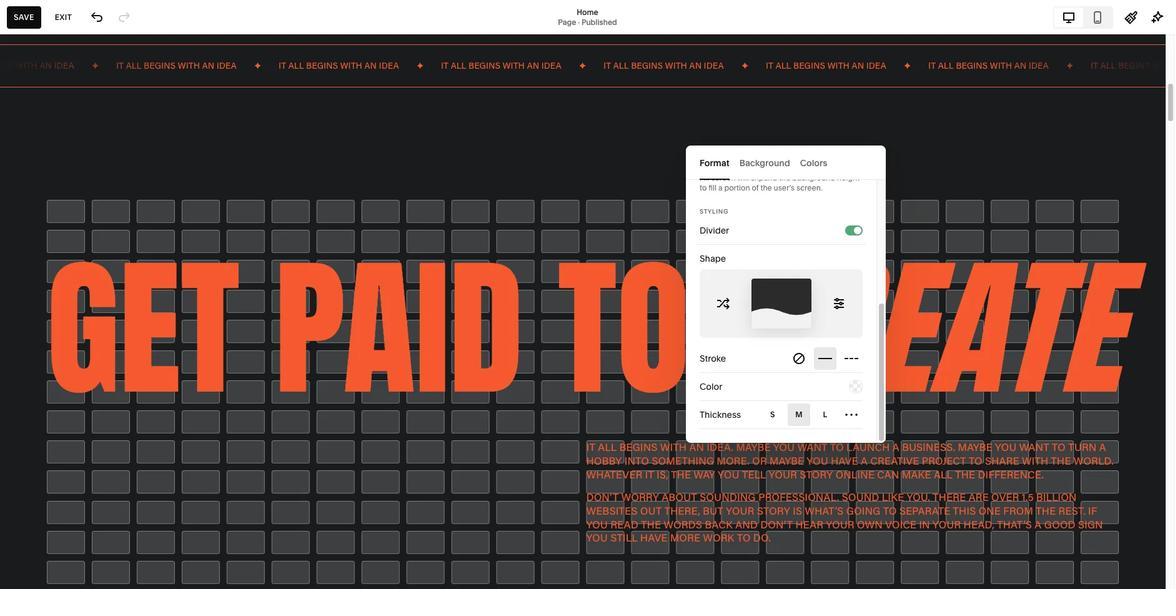 Task type: locate. For each thing, give the bounding box(es) containing it.
option group up color button
[[788, 347, 863, 370]]

1 horizontal spatial the
[[779, 173, 791, 182]]

fill
[[709, 183, 717, 192]]

the down expand
[[761, 183, 772, 192]]

styling
[[700, 208, 729, 215]]

portion
[[724, 183, 750, 192]]

screen.
[[797, 183, 823, 192]]

0 horizontal spatial tab list
[[700, 146, 872, 180]]

a
[[718, 183, 723, 192]]

asset library link
[[21, 460, 139, 475]]

1 vertical spatial tab list
[[700, 146, 872, 180]]

the
[[779, 173, 791, 182], [761, 183, 772, 192]]

option group
[[788, 347, 863, 370], [762, 404, 863, 426]]

0 vertical spatial option group
[[788, 347, 863, 370]]

colors button
[[800, 146, 827, 180]]

option group for thickness
[[762, 404, 863, 426]]

screen
[[711, 173, 736, 182]]

0 vertical spatial the
[[779, 173, 791, 182]]

1 horizontal spatial tab list
[[1055, 7, 1112, 27]]

l
[[823, 410, 828, 419]]

fill
[[700, 173, 710, 182]]

1 vertical spatial option group
[[762, 404, 863, 426]]

the up user's at the top of page
[[779, 173, 791, 182]]

stroke
[[700, 353, 726, 364]]

option group for stroke
[[788, 347, 863, 370]]

tab list
[[1055, 7, 1112, 27], [700, 146, 872, 180]]

james peterson james.peterson1902@gmail.com
[[50, 546, 164, 566]]

m
[[795, 410, 803, 419]]

settings link
[[21, 483, 139, 498]]

color button
[[700, 373, 863, 400]]

scheduling
[[21, 190, 74, 202]]

1 vertical spatial the
[[761, 183, 772, 192]]

fill screen will expand the background height to fill a portion of the user's screen.
[[700, 173, 860, 192]]

option group containing s
[[762, 404, 863, 426]]

scheduling link
[[21, 189, 139, 204]]

divider
[[700, 225, 729, 236]]

option group down color button
[[762, 404, 863, 426]]

james.peterson1902@gmail.com
[[50, 556, 164, 566]]

library
[[50, 461, 83, 473]]

format
[[700, 157, 729, 168]]

height
[[837, 173, 860, 182]]

shape
[[700, 253, 726, 264]]

expand
[[751, 173, 777, 182]]

website link
[[21, 77, 139, 92]]



Task type: vqa. For each thing, say whether or not it's contained in the screenshot.
Move Section Down 'Icon'
no



Task type: describe. For each thing, give the bounding box(es) containing it.
edit settings image
[[832, 297, 846, 310]]

home
[[577, 7, 598, 17]]

home page · published
[[558, 7, 617, 27]]

Divider checkbox
[[854, 226, 862, 234]]

background button
[[739, 146, 790, 180]]

0 vertical spatial tab list
[[1055, 7, 1112, 27]]

user's
[[774, 183, 795, 192]]

0 horizontal spatial the
[[761, 183, 772, 192]]

thickness
[[700, 409, 741, 420]]

format button
[[700, 146, 729, 180]]

exit button
[[48, 6, 79, 28]]

asset
[[21, 461, 48, 473]]

save button
[[7, 6, 41, 28]]

exit
[[55, 12, 72, 22]]

background
[[792, 173, 835, 182]]

settings
[[21, 483, 60, 496]]

will
[[737, 173, 749, 182]]

of
[[752, 183, 759, 192]]

shuffle settings image
[[717, 297, 730, 310]]

asset library
[[21, 461, 83, 473]]

s
[[770, 410, 775, 419]]

james
[[50, 546, 73, 556]]

color
[[700, 381, 722, 392]]

·
[[578, 17, 580, 27]]

published
[[582, 17, 617, 27]]

peterson
[[75, 546, 107, 556]]

website
[[21, 77, 60, 90]]

colors
[[800, 157, 827, 168]]

save
[[14, 12, 34, 22]]

tab list containing format
[[700, 146, 872, 180]]

page
[[558, 17, 576, 27]]

background
[[739, 157, 790, 168]]

to
[[700, 183, 707, 192]]



